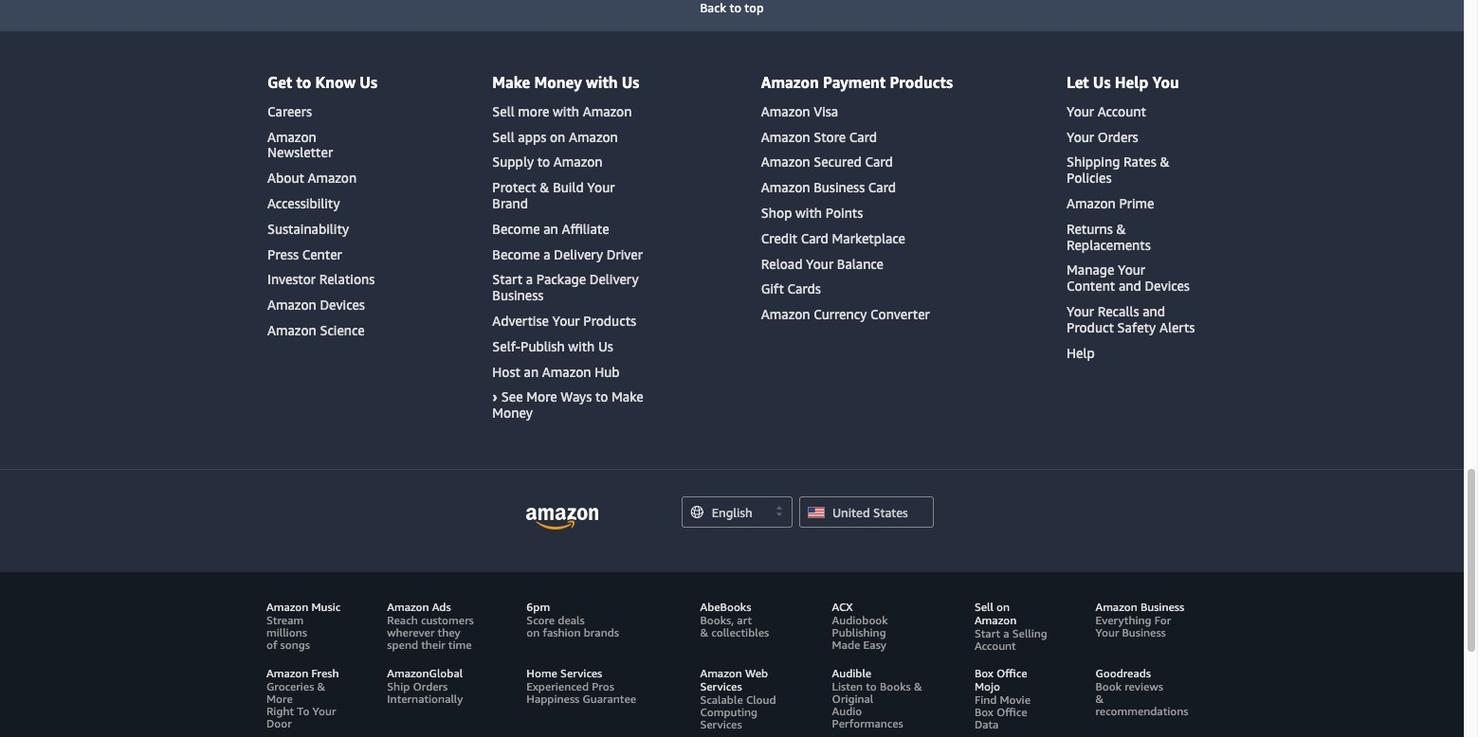 Task type: locate. For each thing, give the bounding box(es) containing it.
0 vertical spatial on
[[550, 130, 566, 146]]

sell for sell on amazon start a selling account
[[975, 601, 994, 615]]

reach
[[387, 614, 418, 629]]

2 vertical spatial on
[[527, 627, 540, 641]]

1 horizontal spatial on
[[550, 130, 566, 146]]

1 horizontal spatial an
[[544, 222, 558, 238]]

orders
[[1098, 130, 1139, 146], [413, 681, 448, 695]]

policies
[[1067, 171, 1112, 187]]

0 horizontal spatial start
[[492, 273, 523, 289]]

their
[[421, 639, 445, 654]]

0 horizontal spatial on
[[527, 627, 540, 641]]

1 vertical spatial start
[[975, 627, 1001, 642]]

money down "host"
[[492, 406, 533, 422]]

help left the you
[[1115, 74, 1149, 93]]

devices inside your account your orders shipping rates & policies amazon prime returns & replacements manage your content and devices your recalls and product safety alerts help
[[1145, 279, 1190, 295]]

to right get
[[296, 74, 311, 93]]

advertise
[[492, 314, 549, 330]]

1 vertical spatial sell
[[492, 130, 515, 146]]

for
[[1155, 614, 1171, 629]]

0 horizontal spatial products
[[583, 314, 637, 330]]

protect & build your brand link
[[492, 180, 615, 212]]

1 horizontal spatial a
[[544, 247, 551, 263]]

1 office from the top
[[997, 668, 1028, 682]]

become down brand
[[492, 222, 540, 238]]

on inside the "sell on amazon start a selling account"
[[997, 601, 1010, 615]]

driver
[[607, 247, 643, 263]]

your inside amazon fresh groceries & more right to your door
[[312, 706, 336, 720]]

sell inside the "sell on amazon start a selling account"
[[975, 601, 994, 615]]

1 horizontal spatial account
[[1098, 104, 1146, 120]]

your down credit card marketplace link
[[806, 257, 834, 273]]

recalls
[[1098, 304, 1139, 321]]

with right shop at the right of page
[[796, 206, 822, 222]]

and up recalls
[[1119, 279, 1142, 295]]

1 vertical spatial a
[[526, 273, 533, 289]]

0 horizontal spatial more
[[266, 693, 293, 708]]

investor relations link
[[267, 273, 375, 289]]

start a package delivery business link
[[492, 273, 639, 305]]

1 horizontal spatial orders
[[1098, 130, 1139, 146]]

1 vertical spatial more
[[266, 693, 293, 708]]

1 horizontal spatial make
[[612, 390, 644, 406]]

account up mojo
[[975, 640, 1016, 654]]

1 vertical spatial account
[[975, 640, 1016, 654]]

start inside the "sell on amazon start a selling account"
[[975, 627, 1001, 642]]

press
[[267, 247, 299, 263]]

sell left more
[[492, 104, 515, 120]]

time
[[448, 639, 472, 654]]

0 vertical spatial an
[[544, 222, 558, 238]]

1 vertical spatial help
[[1067, 346, 1095, 362]]

amazon up the returns on the top
[[1067, 196, 1116, 212]]

0 horizontal spatial and
[[1119, 279, 1142, 295]]

your account your orders shipping rates & policies amazon prime returns & replacements manage your content and devices your recalls and product safety alerts help
[[1067, 104, 1195, 362]]

& down abebooks
[[700, 627, 709, 641]]

0 horizontal spatial a
[[526, 273, 533, 289]]

books,
[[700, 614, 734, 629]]

build
[[553, 180, 584, 196]]

your right the to
[[312, 706, 336, 720]]

music
[[312, 601, 341, 615]]

devices
[[1145, 279, 1190, 295], [320, 298, 365, 314]]

0 vertical spatial money
[[534, 74, 582, 93]]

& left build
[[540, 180, 550, 196]]

1 vertical spatial an
[[524, 365, 539, 381]]

1 vertical spatial orders
[[413, 681, 448, 695]]

an
[[544, 222, 558, 238], [524, 365, 539, 381]]

back to top
[[700, 1, 764, 16]]

everything
[[1096, 614, 1152, 629]]

1 horizontal spatial products
[[890, 74, 953, 93]]

& down goodreads
[[1096, 693, 1104, 708]]

1 vertical spatial become
[[492, 247, 540, 263]]

to right the "listen"
[[866, 681, 877, 695]]

a left the selling
[[1004, 627, 1010, 642]]

an right "host"
[[524, 365, 539, 381]]

spend
[[387, 639, 418, 654]]

publishing
[[832, 627, 886, 641]]

1 vertical spatial delivery
[[590, 273, 639, 289]]

press center link
[[267, 247, 342, 263]]

a down become an affiliate link
[[544, 247, 551, 263]]

2 horizontal spatial a
[[1004, 627, 1010, 642]]

start left the selling
[[975, 627, 1001, 642]]

more up door
[[266, 693, 293, 708]]

amazon down make money with us
[[583, 104, 632, 120]]

0 horizontal spatial help
[[1067, 346, 1095, 362]]

book
[[1096, 681, 1122, 695]]

on up mojo
[[997, 601, 1010, 615]]

us right let
[[1093, 74, 1111, 93]]

sustainability
[[267, 222, 349, 238]]

on inside 6pm score deals on fashion brands
[[527, 627, 540, 641]]

›
[[492, 389, 498, 406]]

shop
[[761, 206, 792, 222]]

careers
[[267, 104, 312, 120]]

an up become a delivery driver link
[[544, 222, 558, 238]]

more inside amazon fresh groceries & more right to your door
[[266, 693, 293, 708]]

customers
[[421, 614, 474, 629]]

money up sell more with amazon link
[[534, 74, 582, 93]]

get to know us
[[267, 74, 378, 93]]

0 vertical spatial become
[[492, 222, 540, 238]]

make down the hub
[[612, 390, 644, 406]]

amazon visa amazon store card amazon secured card amazon business card shop with points credit card marketplace reload your balance gift cards amazon currency converter
[[761, 104, 930, 324]]

0 horizontal spatial account
[[975, 640, 1016, 654]]

sell for sell more with amazon sell apps on amazon supply to amazon protect & build your brand become an affiliate become a delivery driver start a package delivery business advertise your products self-publish with us host an amazon hub › see more ways to make money
[[492, 104, 515, 120]]

your up goodreads
[[1096, 627, 1119, 641]]

us right know on the left top
[[360, 74, 378, 93]]

0 horizontal spatial devices
[[320, 298, 365, 314]]

0 vertical spatial account
[[1098, 104, 1146, 120]]

amazon inside the "sell on amazon start a selling account"
[[975, 614, 1017, 629]]

amazon down songs
[[266, 668, 309, 682]]

box down mojo
[[975, 706, 994, 721]]

0 vertical spatial start
[[492, 273, 523, 289]]

more
[[527, 390, 557, 406], [266, 693, 293, 708]]

2 office from the top
[[997, 706, 1028, 721]]

more down host an amazon hub link
[[527, 390, 557, 406]]

amazonglobal ship orders internationally
[[387, 668, 463, 708]]

right
[[266, 706, 294, 720]]

pros
[[592, 681, 614, 695]]

1 vertical spatial box
[[975, 706, 994, 721]]

1 vertical spatial office
[[997, 706, 1028, 721]]

0 vertical spatial office
[[997, 668, 1028, 682]]

help down product
[[1067, 346, 1095, 362]]

1 horizontal spatial help
[[1115, 74, 1149, 93]]

self-publish with us link
[[492, 339, 613, 355]]

your up the self-publish with us link
[[552, 314, 580, 330]]

goodreads
[[1096, 668, 1151, 682]]

a inside the "sell on amazon start a selling account"
[[1004, 627, 1010, 642]]

delivery down 'driver'
[[590, 273, 639, 289]]

credit
[[761, 231, 798, 247]]

0 vertical spatial box
[[975, 668, 994, 682]]

products up the hub
[[583, 314, 637, 330]]

amazon left the for
[[1096, 601, 1138, 615]]

0 vertical spatial orders
[[1098, 130, 1139, 146]]

account down "let us help you"
[[1098, 104, 1146, 120]]

products right 'payment'
[[890, 74, 953, 93]]

office up movie
[[997, 668, 1028, 682]]

box up find
[[975, 668, 994, 682]]

amazon up millions
[[266, 601, 309, 615]]

services up guarantee
[[561, 668, 602, 682]]

0 vertical spatial more
[[527, 390, 557, 406]]

2 box from the top
[[975, 706, 994, 721]]

amazon up mojo
[[975, 614, 1017, 629]]

start up advertise
[[492, 273, 523, 289]]

& inside audible listen to books & original audio performances
[[914, 681, 922, 695]]

card right secured
[[865, 155, 893, 171]]

a left package at the top of page
[[526, 273, 533, 289]]

amazon business card link
[[761, 180, 896, 196]]

office down mojo
[[997, 706, 1028, 721]]

host an amazon hub link
[[492, 365, 620, 381]]

amazon science link
[[267, 323, 365, 339]]

credit card marketplace link
[[761, 231, 906, 247]]

1 vertical spatial money
[[492, 406, 533, 422]]

abebooks
[[700, 601, 751, 615]]

start
[[492, 273, 523, 289], [975, 627, 1001, 642]]

1 vertical spatial on
[[997, 601, 1010, 615]]

1 horizontal spatial devices
[[1145, 279, 1190, 295]]

on right apps
[[550, 130, 566, 146]]

card
[[850, 130, 877, 146], [865, 155, 893, 171], [869, 180, 896, 196], [801, 231, 829, 247]]

us up the hub
[[598, 339, 613, 355]]

ways
[[561, 390, 592, 406]]

and right recalls
[[1143, 304, 1166, 321]]

returns
[[1067, 222, 1113, 238]]

amazon us home image
[[527, 509, 599, 531]]

2 vertical spatial a
[[1004, 627, 1010, 642]]

amazon up wherever
[[387, 601, 429, 615]]

amazon up scalable
[[700, 668, 742, 682]]

1 vertical spatial and
[[1143, 304, 1166, 321]]

reviews
[[1125, 681, 1163, 695]]

orders down your account link
[[1098, 130, 1139, 146]]

account
[[1098, 104, 1146, 120], [975, 640, 1016, 654]]

1 vertical spatial make
[[612, 390, 644, 406]]

& inside goodreads book reviews & recommendations
[[1096, 693, 1104, 708]]

get
[[267, 74, 292, 93]]

2 horizontal spatial on
[[997, 601, 1010, 615]]

make up more
[[492, 74, 530, 93]]

amazon down amazon store card link
[[761, 155, 810, 171]]

become down become an affiliate link
[[492, 247, 540, 263]]

with up sell apps on amazon link
[[553, 104, 579, 120]]

host
[[492, 365, 521, 381]]

1 horizontal spatial more
[[527, 390, 557, 406]]

investor
[[267, 273, 316, 289]]

1 vertical spatial products
[[583, 314, 637, 330]]

us up sell more with amazon link
[[622, 74, 640, 93]]

your down the replacements
[[1118, 263, 1146, 279]]

2 vertical spatial sell
[[975, 601, 994, 615]]

to left top
[[730, 1, 742, 16]]

delivery down affiliate
[[554, 247, 603, 263]]

united states
[[833, 506, 908, 522]]

card down the shop with points link
[[801, 231, 829, 247]]

orders right ship
[[413, 681, 448, 695]]

& right groceries
[[317, 681, 326, 695]]

your account link
[[1067, 104, 1146, 120]]

1 horizontal spatial start
[[975, 627, 1001, 642]]

on inside sell more with amazon sell apps on amazon supply to amazon protect & build your brand become an affiliate become a delivery driver start a package delivery business advertise your products self-publish with us host an amazon hub › see more ways to make money
[[550, 130, 566, 146]]

reload
[[761, 257, 803, 273]]

points
[[826, 206, 863, 222]]

devices up alerts
[[1145, 279, 1190, 295]]

0 horizontal spatial money
[[492, 406, 533, 422]]

you
[[1153, 74, 1180, 93]]

0 vertical spatial devices
[[1145, 279, 1190, 295]]

sell up mojo
[[975, 601, 994, 615]]

0 horizontal spatial orders
[[413, 681, 448, 695]]

us inside sell more with amazon sell apps on amazon supply to amazon protect & build your brand become an affiliate become a delivery driver start a package delivery business advertise your products self-publish with us host an amazon hub › see more ways to make money
[[598, 339, 613, 355]]

product
[[1067, 320, 1114, 336]]

brand
[[492, 196, 528, 212]]

your inside amazon visa amazon store card amazon secured card amazon business card shop with points credit card marketplace reload your balance gift cards amazon currency converter
[[806, 257, 834, 273]]

amazon up ways
[[542, 365, 591, 381]]

audio
[[832, 706, 862, 720]]

& right books
[[914, 681, 922, 695]]

devices up 'science'
[[320, 298, 365, 314]]

original
[[832, 693, 874, 708]]

and
[[1119, 279, 1142, 295], [1143, 304, 1166, 321]]

your
[[1067, 104, 1095, 120], [1067, 130, 1095, 146], [587, 180, 615, 196], [806, 257, 834, 273], [1118, 263, 1146, 279], [1067, 304, 1095, 321], [552, 314, 580, 330], [1096, 627, 1119, 641], [312, 706, 336, 720]]

amazon up accessibility link
[[308, 171, 357, 187]]

1 vertical spatial devices
[[320, 298, 365, 314]]

0 vertical spatial sell
[[492, 104, 515, 120]]

0 vertical spatial make
[[492, 74, 530, 93]]

amazon payment products
[[761, 74, 953, 93]]

on down 6pm
[[527, 627, 540, 641]]

amazon down careers link
[[267, 130, 317, 146]]

0 vertical spatial a
[[544, 247, 551, 263]]

products inside sell more with amazon sell apps on amazon supply to amazon protect & build your brand become an affiliate become a delivery driver start a package delivery business advertise your products self-publish with us host an amazon hub › see more ways to make money
[[583, 314, 637, 330]]

1 box from the top
[[975, 668, 994, 682]]

scalable
[[700, 694, 743, 708]]

door
[[266, 718, 292, 733]]

sell up supply at left top
[[492, 130, 515, 146]]

your right build
[[587, 180, 615, 196]]

services down scalable
[[700, 719, 742, 733]]



Task type: vqa. For each thing, say whether or not it's contained in the screenshot.


Task type: describe. For each thing, give the bounding box(es) containing it.
see more ways to make money link
[[492, 390, 644, 422]]

english
[[712, 506, 753, 522]]

sell on amazon start a selling account
[[975, 601, 1048, 654]]

amazon inside amazon web services scalable cloud computing services
[[700, 668, 742, 682]]

performances
[[832, 718, 904, 733]]

& right rates
[[1160, 155, 1170, 171]]

0 vertical spatial products
[[890, 74, 953, 93]]

mojo
[[975, 681, 1001, 695]]

money inside sell more with amazon sell apps on amazon supply to amazon protect & build your brand become an affiliate become a delivery driver start a package delivery business advertise your products self-publish with us host an amazon hub › see more ways to make money
[[492, 406, 533, 422]]

let
[[1067, 74, 1089, 93]]

abebooks books, art & collectibles
[[700, 601, 769, 641]]

back to top link
[[0, 0, 1464, 32]]

amazon newsletter link
[[267, 130, 333, 162]]

2 become from the top
[[492, 247, 540, 263]]

data
[[975, 719, 999, 733]]

about
[[267, 171, 304, 187]]

your up shipping
[[1067, 130, 1095, 146]]

content
[[1067, 279, 1116, 295]]

converter
[[871, 307, 930, 324]]

guarantee
[[583, 693, 636, 708]]

amazon up the 'amazon visa' link
[[761, 74, 819, 93]]

visa
[[814, 104, 839, 120]]

account inside the "sell on amazon start a selling account"
[[975, 640, 1016, 654]]

see
[[501, 390, 523, 406]]

amazon down amazon devices link
[[267, 323, 317, 339]]

make inside sell more with amazon sell apps on amazon supply to amazon protect & build your brand become an affiliate become a delivery driver start a package delivery business advertise your products self-publish with us host an amazon hub › see more ways to make money
[[612, 390, 644, 406]]

amazon down gift cards link
[[761, 307, 810, 324]]

wherever
[[387, 627, 435, 641]]

1 horizontal spatial and
[[1143, 304, 1166, 321]]

0 vertical spatial and
[[1119, 279, 1142, 295]]

with up sell more with amazon link
[[586, 74, 618, 93]]

affiliate
[[562, 222, 609, 238]]

amazon store card link
[[761, 130, 877, 146]]

to right ways
[[596, 390, 608, 406]]

services up computing
[[700, 681, 742, 695]]

returns & replacements link
[[1067, 222, 1151, 254]]

your orders link
[[1067, 130, 1139, 146]]

with inside amazon visa amazon store card amazon secured card amazon business card shop with points credit card marketplace reload your balance gift cards amazon currency converter
[[796, 206, 822, 222]]

1 become from the top
[[492, 222, 540, 238]]

manage your content and devices link
[[1067, 263, 1190, 295]]

more
[[518, 104, 550, 120]]

your down "content" on the top of page
[[1067, 304, 1095, 321]]

orders inside amazonglobal ship orders internationally
[[413, 681, 448, 695]]

1 horizontal spatial money
[[534, 74, 582, 93]]

acx
[[832, 601, 853, 615]]

amazon inside amazon ads reach customers wherever they spend their time
[[387, 601, 429, 615]]

0 horizontal spatial an
[[524, 365, 539, 381]]

help link
[[1067, 346, 1095, 362]]

become an affiliate link
[[492, 222, 609, 238]]

amazon down investor on the left top of the page
[[267, 298, 317, 314]]

to inside audible listen to books & original audio performances
[[866, 681, 877, 695]]

recommendations
[[1096, 706, 1189, 720]]

& down amazon prime link
[[1117, 222, 1126, 238]]

& inside abebooks books, art & collectibles
[[700, 627, 709, 641]]

more inside sell more with amazon sell apps on amazon supply to amazon protect & build your brand become an affiliate become a delivery driver start a package delivery business advertise your products self-publish with us host an amazon hub › see more ways to make money
[[527, 390, 557, 406]]

services inside home services experienced pros happiness guarantee
[[561, 668, 602, 682]]

amazon inside amazon fresh groceries & more right to your door
[[266, 668, 309, 682]]

0 vertical spatial help
[[1115, 74, 1149, 93]]

amazon down sell more with amazon link
[[569, 130, 618, 146]]

amazon ads reach customers wherever they spend their time
[[387, 601, 474, 654]]

0 vertical spatial delivery
[[554, 247, 603, 263]]

supply to amazon link
[[492, 155, 603, 171]]

amazonglobal
[[387, 668, 463, 682]]

amazon inside your account your orders shipping rates & policies amazon prime returns & replacements manage your content and devices your recalls and product safety alerts help
[[1067, 196, 1116, 212]]

box office mojo find movie box office data
[[975, 668, 1031, 733]]

united states link
[[800, 498, 934, 529]]

account inside your account your orders shipping rates & policies amazon prime returns & replacements manage your content and devices your recalls and product safety alerts help
[[1098, 104, 1146, 120]]

easy
[[864, 639, 887, 654]]

alerts
[[1160, 320, 1195, 336]]

your inside amazon business everything for your business
[[1096, 627, 1119, 641]]

amazon prime link
[[1067, 196, 1155, 212]]

top
[[745, 1, 764, 16]]

english link
[[682, 498, 793, 529]]

to
[[297, 706, 310, 720]]

prime
[[1119, 196, 1155, 212]]

amazon music stream millions of songs
[[266, 601, 341, 654]]

audible
[[832, 668, 872, 682]]

manage
[[1067, 263, 1115, 279]]

your down let
[[1067, 104, 1095, 120]]

6pm
[[527, 601, 550, 615]]

brands
[[584, 627, 619, 641]]

6pm score deals on fashion brands
[[527, 601, 619, 641]]

internationally
[[387, 693, 463, 708]]

sustainability link
[[267, 222, 349, 238]]

business inside amazon visa amazon store card amazon secured card amazon business card shop with points credit card marketplace reload your balance gift cards amazon currency converter
[[814, 180, 865, 196]]

united
[[833, 506, 870, 522]]

& inside amazon fresh groceries & more right to your door
[[317, 681, 326, 695]]

they
[[438, 627, 461, 641]]

devices inside careers amazon newsletter about amazon accessibility sustainability press center investor relations amazon devices amazon science
[[320, 298, 365, 314]]

newsletter
[[267, 145, 333, 162]]

marketplace
[[832, 231, 906, 247]]

business inside sell more with amazon sell apps on amazon supply to amazon protect & build your brand become an affiliate become a delivery driver start a package delivery business advertise your products self-publish with us host an amazon hub › see more ways to make money
[[492, 288, 544, 305]]

self-
[[492, 339, 521, 355]]

gift
[[761, 282, 784, 298]]

shipping
[[1067, 155, 1120, 171]]

sell more with amazon link
[[492, 104, 632, 120]]

amazon visa link
[[761, 104, 839, 120]]

fresh
[[312, 668, 339, 682]]

stream
[[266, 614, 304, 629]]

hub
[[595, 365, 620, 381]]

with down advertise your products link
[[568, 339, 595, 355]]

amazon up shop at the right of page
[[761, 180, 810, 196]]

0 horizontal spatial make
[[492, 74, 530, 93]]

orders inside your account your orders shipping rates & policies amazon prime returns & replacements manage your content and devices your recalls and product safety alerts help
[[1098, 130, 1139, 146]]

books
[[880, 681, 911, 695]]

amazon left visa
[[761, 104, 810, 120]]

secured
[[814, 155, 862, 171]]

to down apps
[[537, 155, 550, 171]]

& inside sell more with amazon sell apps on amazon supply to amazon protect & build your brand become an affiliate become a delivery driver start a package delivery business advertise your products self-publish with us host an amazon hub › see more ways to make money
[[540, 180, 550, 196]]

experienced
[[527, 681, 589, 695]]

card right store
[[850, 130, 877, 146]]

selling
[[1013, 627, 1048, 642]]

amazon inside amazon music stream millions of songs
[[266, 601, 309, 615]]

science
[[320, 323, 365, 339]]

amazon currency converter link
[[761, 307, 930, 324]]

amazon business everything for your business
[[1096, 601, 1185, 641]]

states
[[873, 506, 908, 522]]

start inside sell more with amazon sell apps on amazon supply to amazon protect & build your brand become an affiliate become a delivery driver start a package delivery business advertise your products self-publish with us host an amazon hub › see more ways to make money
[[492, 273, 523, 289]]

apps
[[518, 130, 547, 146]]

let us help you
[[1067, 74, 1180, 93]]

of
[[266, 639, 277, 654]]

card up marketplace at the top of the page
[[869, 180, 896, 196]]

amazon down the 'amazon visa' link
[[761, 130, 810, 146]]

rates
[[1124, 155, 1157, 171]]

shipping rates & policies link
[[1067, 155, 1170, 187]]

help inside your account your orders shipping rates & policies amazon prime returns & replacements manage your content and devices your recalls and product safety alerts help
[[1067, 346, 1095, 362]]

home
[[527, 668, 558, 682]]

sell more with amazon sell apps on amazon supply to amazon protect & build your brand become an affiliate become a delivery driver start a package delivery business advertise your products self-publish with us host an amazon hub › see more ways to make money
[[492, 104, 644, 422]]

home services experienced pros happiness guarantee
[[527, 668, 636, 708]]

know
[[315, 74, 356, 93]]

listen
[[832, 681, 863, 695]]

amazon up build
[[554, 155, 603, 171]]

happiness
[[527, 693, 580, 708]]

advertise your products link
[[492, 314, 637, 330]]

millions
[[266, 627, 307, 641]]

reload your balance link
[[761, 257, 884, 273]]

amazon inside amazon business everything for your business
[[1096, 601, 1138, 615]]



